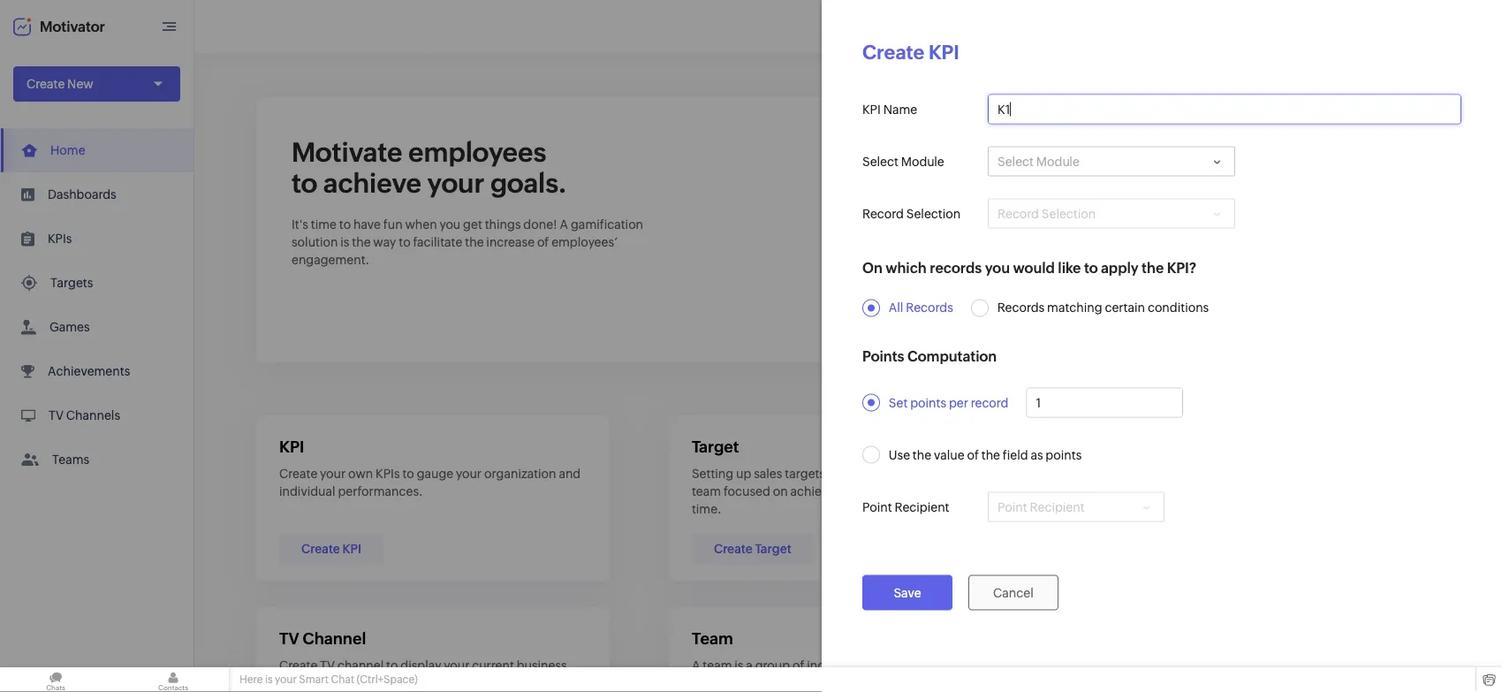 Task type: describe. For each thing, give the bounding box(es) containing it.
0 horizontal spatial create kpi
[[301, 542, 362, 556]]

to inside create your own dashboards to keep track of your sales and business opportunities, kpis, targets
[[1271, 659, 1283, 673]]

targets
[[50, 276, 93, 290]]

save
[[894, 586, 922, 600]]

team inside 'setting up sales targets help keep you and your sales team focused on achieving your goals for a specific time.'
[[692, 484, 721, 499]]

here
[[240, 674, 263, 686]]

1 vertical spatial target
[[755, 542, 792, 556]]

matching
[[1048, 301, 1103, 315]]

1 vertical spatial points
[[1046, 448, 1082, 462]]

create inside create tv channel to display your current business metrics real time on screen so that all the employee
[[279, 659, 318, 673]]

done!
[[524, 217, 558, 232]]

working
[[872, 659, 919, 673]]

team
[[692, 630, 734, 648]]

a inside 'setting up sales targets help keep you and your sales team focused on achieving your goals for a specific time.'
[[930, 484, 936, 499]]

here is your smart chat (ctrl+space)
[[240, 674, 418, 686]]

and inside create your own kpis to gauge your organization and individual performances.
[[559, 467, 581, 481]]

cancel
[[994, 586, 1034, 600]]

goals.
[[491, 168, 567, 198]]

points computation
[[863, 348, 997, 365]]

of right the value at the bottom
[[967, 448, 979, 462]]

like
[[1058, 260, 1081, 276]]

points
[[863, 348, 905, 365]]

(ctrl+space)
[[357, 674, 418, 686]]

your right gauge
[[456, 467, 482, 481]]

Point Recipient field
[[988, 492, 1165, 522]]

it's time to have fun when you get things done! a gamification solution is the way to facilitate the increase of employees' engagement.
[[292, 217, 644, 267]]

and inside start creating games and motivate your employees to achieve their goals enthusiastically.
[[1226, 467, 1248, 481]]

business inside create your own dashboards to keep track of your sales and business opportunities, kpis, targets
[[1160, 676, 1211, 690]]

your up individual
[[320, 467, 346, 481]]

goal.
[[768, 676, 797, 690]]

user image
[[1448, 12, 1476, 41]]

computation
[[908, 348, 997, 365]]

sales for setting
[[963, 467, 991, 481]]

that
[[451, 676, 474, 690]]

as
[[1031, 448, 1044, 462]]

kpis,
[[1297, 676, 1325, 690]]

way
[[373, 235, 396, 249]]

to inside create tv channel to display your current business metrics real time on screen so that all the employee
[[386, 659, 398, 673]]

on inside create tv channel to display your current business metrics real time on screen so that all the employee
[[377, 676, 392, 690]]

and inside 'setting up sales targets help keep you and your sales team focused on achieving your goals for a specific time.'
[[910, 467, 932, 481]]

it's
[[292, 217, 308, 232]]

your inside create tv channel to display your current business metrics real time on screen so that all the employee
[[444, 659, 470, 673]]

you for target
[[887, 467, 908, 481]]

Add Points text field
[[1028, 389, 1183, 417]]

up
[[736, 467, 752, 481]]

a inside a team is a group of individuals working together to achieve their goal.
[[746, 659, 753, 673]]

the down have
[[352, 235, 371, 249]]

achievements
[[48, 364, 130, 378]]

your right the track
[[1362, 659, 1388, 673]]

create target
[[714, 542, 792, 556]]

value
[[934, 448, 965, 462]]

time inside create tv channel to display your current business metrics real time on screen so that all the employee
[[349, 676, 374, 690]]

screen
[[394, 676, 433, 690]]

create tv channel to display your current business metrics real time on screen so that all the employee
[[279, 659, 576, 692]]

which
[[886, 260, 927, 276]]

conditions
[[1148, 301, 1210, 315]]

organization
[[484, 467, 557, 481]]

select module inside field
[[998, 154, 1080, 168]]

use the value of the field as points
[[889, 448, 1082, 462]]

specific
[[939, 484, 984, 499]]

games
[[50, 320, 90, 334]]

focused
[[724, 484, 771, 499]]

module inside field
[[1037, 154, 1080, 168]]

time.
[[692, 502, 722, 516]]

tv for tv channel
[[279, 630, 299, 648]]

to inside create your own kpis to gauge your organization and individual performances.
[[403, 467, 414, 481]]

when
[[405, 217, 437, 232]]

create inside create your own dashboards to keep track of your sales and business opportunities, kpis, targets
[[1105, 659, 1143, 673]]

facilitate
[[413, 235, 463, 249]]

the left the field
[[982, 448, 1001, 462]]

together
[[921, 659, 971, 673]]

on
[[863, 260, 883, 276]]

teams
[[52, 453, 89, 467]]

1 records from the left
[[906, 301, 954, 315]]

your inside motivate employees to achieve your goals.
[[427, 168, 485, 198]]

create inside create your own kpis to gauge your organization and individual performances.
[[279, 467, 318, 481]]

kpi?
[[1167, 260, 1197, 276]]

solution
[[292, 235, 338, 249]]

things
[[485, 217, 521, 232]]

help
[[828, 467, 854, 481]]

dashboards
[[48, 187, 116, 202]]

records matching certain conditions
[[998, 301, 1210, 315]]

own for dashboards
[[1174, 659, 1199, 673]]

games
[[1185, 467, 1224, 481]]

tv inside create tv channel to display your current business metrics real time on screen so that all the employee
[[320, 659, 335, 673]]

the down get
[[465, 235, 484, 249]]

goals inside start creating games and motivate your employees to achieve their goals enthusiastically.
[[1181, 484, 1212, 499]]

your left smart
[[275, 674, 297, 686]]

field
[[1003, 448, 1029, 462]]

set points per record
[[889, 396, 1009, 410]]

2 records from the left
[[998, 301, 1045, 315]]

0 horizontal spatial target
[[692, 438, 739, 456]]

sales for create
[[1105, 676, 1133, 690]]

start
[[1105, 467, 1133, 481]]

achieve inside start creating games and motivate your employees to achieve their goals enthusiastically.
[[1105, 484, 1149, 499]]

smart
[[299, 674, 329, 686]]

set
[[889, 396, 908, 410]]

setting up sales targets help keep you and your sales team focused on achieving your goals for a specific time.
[[692, 467, 991, 516]]

start creating games and motivate your employees to achieve their goals enthusiastically.
[[1105, 467, 1409, 499]]

1 vertical spatial you
[[985, 260, 1010, 276]]

is inside it's time to have fun when you get things done! a gamification solution is the way to facilitate the increase of employees' engagement.
[[341, 235, 350, 249]]

Record Selection field
[[988, 198, 1236, 229]]

you for motivate employees
[[440, 217, 461, 232]]

have
[[354, 217, 381, 232]]

new
[[67, 77, 93, 91]]

1 selection from the left
[[907, 206, 961, 221]]

channels
[[66, 408, 120, 423]]

of inside create your own dashboards to keep track of your sales and business opportunities, kpis, targets
[[1348, 659, 1360, 673]]

metrics
[[279, 676, 323, 690]]

all
[[889, 301, 904, 315]]

individual
[[279, 484, 336, 499]]

all records
[[889, 301, 954, 315]]

1 select from the left
[[863, 154, 899, 168]]

0 horizontal spatial is
[[265, 674, 273, 686]]

targets
[[785, 467, 826, 481]]

their inside a team is a group of individuals working together to achieve their goal.
[[739, 676, 766, 690]]

gamification
[[571, 217, 644, 232]]

goals inside 'setting up sales targets help keep you and your sales team focused on achieving your goals for a specific time.'
[[878, 484, 908, 499]]

engagement.
[[292, 253, 370, 267]]

select inside select module field
[[998, 154, 1034, 168]]

selection inside field
[[1042, 206, 1096, 221]]

0 horizontal spatial points
[[911, 396, 947, 410]]

cancel button
[[969, 575, 1059, 610]]

tv channels
[[49, 408, 120, 423]]

motivate
[[1251, 467, 1302, 481]]

gauge
[[417, 467, 454, 481]]

get
[[463, 217, 482, 232]]

creating
[[1135, 467, 1183, 481]]

tv for tv channels
[[49, 408, 64, 423]]

achieving
[[791, 484, 847, 499]]

employees'
[[552, 235, 618, 249]]

home
[[50, 143, 85, 157]]

so
[[435, 676, 449, 690]]



Task type: vqa. For each thing, say whether or not it's contained in the screenshot.
logo
no



Task type: locate. For each thing, give the bounding box(es) containing it.
their
[[1152, 484, 1178, 499], [739, 676, 766, 690]]

None text field
[[989, 95, 1461, 123]]

2 horizontal spatial is
[[735, 659, 744, 673]]

employees
[[408, 137, 547, 168], [1332, 467, 1395, 481]]

current
[[472, 659, 514, 673]]

1 vertical spatial team
[[703, 659, 732, 673]]

1 vertical spatial own
[[1174, 659, 1199, 673]]

keep up kpis,
[[1286, 659, 1314, 673]]

2 vertical spatial tv
[[320, 659, 335, 673]]

on which records you would like to apply the kpi?
[[863, 260, 1197, 276]]

record up on
[[863, 206, 904, 221]]

0 vertical spatial create kpi
[[863, 41, 960, 63]]

and
[[559, 467, 581, 481], [910, 467, 932, 481], [1226, 467, 1248, 481], [1136, 676, 1158, 690]]

1 horizontal spatial selection
[[1042, 206, 1096, 221]]

1 vertical spatial create kpi
[[301, 542, 362, 556]]

0 horizontal spatial point
[[863, 500, 893, 514]]

1 horizontal spatial on
[[773, 484, 788, 499]]

is left group
[[735, 659, 744, 673]]

all
[[477, 676, 490, 690]]

create kpi up name on the right
[[863, 41, 960, 63]]

2 horizontal spatial sales
[[1105, 676, 1133, 690]]

use
[[889, 448, 911, 462]]

record selection up which
[[863, 206, 961, 221]]

1 horizontal spatial select
[[998, 154, 1034, 168]]

dashboards
[[1201, 659, 1269, 673]]

point recipient
[[863, 500, 950, 514], [998, 500, 1085, 514]]

records
[[930, 260, 982, 276]]

1 vertical spatial their
[[739, 676, 766, 690]]

1 horizontal spatial a
[[930, 484, 936, 499]]

0 horizontal spatial achieve
[[323, 168, 421, 198]]

kpis up the targets
[[48, 232, 72, 246]]

1 horizontal spatial you
[[887, 467, 908, 481]]

0 vertical spatial time
[[311, 217, 337, 232]]

0 horizontal spatial own
[[348, 467, 373, 481]]

1 point recipient from the left
[[863, 500, 950, 514]]

1 record from the left
[[863, 206, 904, 221]]

target up "setting"
[[692, 438, 739, 456]]

is
[[341, 235, 350, 249], [735, 659, 744, 673], [265, 674, 273, 686]]

time inside it's time to have fun when you get things done! a gamification solution is the way to facilitate the increase of employees' engagement.
[[311, 217, 337, 232]]

1 vertical spatial business
[[1160, 676, 1211, 690]]

1 horizontal spatial goals
[[1181, 484, 1212, 499]]

2 select module from the left
[[998, 154, 1080, 168]]

your down help
[[849, 484, 875, 499]]

0 horizontal spatial records
[[906, 301, 954, 315]]

your up that
[[444, 659, 470, 673]]

0 vertical spatial a
[[930, 484, 936, 499]]

team up the time.
[[692, 484, 721, 499]]

business inside create tv channel to display your current business metrics real time on screen so that all the employee
[[517, 659, 567, 673]]

1 vertical spatial employees
[[1332, 467, 1395, 481]]

2 vertical spatial achieve
[[692, 676, 737, 690]]

target down focused
[[755, 542, 792, 556]]

you inside 'setting up sales targets help keep you and your sales team focused on achieving your goals for a specific time.'
[[887, 467, 908, 481]]

1 horizontal spatial a
[[692, 659, 701, 673]]

1 horizontal spatial point recipient
[[998, 500, 1085, 514]]

0 vertical spatial achieve
[[323, 168, 421, 198]]

a right done!
[[560, 217, 569, 232]]

1 select module from the left
[[863, 154, 945, 168]]

2 point recipient from the left
[[998, 500, 1085, 514]]

1 horizontal spatial kpis
[[376, 467, 400, 481]]

a left group
[[746, 659, 753, 673]]

kpis inside "list"
[[48, 232, 72, 246]]

2 vertical spatial you
[[887, 467, 908, 481]]

1 horizontal spatial point
[[998, 500, 1028, 514]]

you inside it's time to have fun when you get things done! a gamification solution is the way to facilitate the increase of employees' engagement.
[[440, 217, 461, 232]]

2 select from the left
[[998, 154, 1034, 168]]

your
[[427, 168, 485, 198], [320, 467, 346, 481], [456, 467, 482, 481], [935, 467, 961, 481], [1304, 467, 1330, 481], [849, 484, 875, 499], [444, 659, 470, 673], [1146, 659, 1171, 673], [1362, 659, 1388, 673], [275, 674, 297, 686]]

for
[[911, 484, 927, 499]]

1 point from the left
[[863, 500, 893, 514]]

individuals
[[807, 659, 869, 673]]

0 vertical spatial team
[[692, 484, 721, 499]]

a right the for
[[930, 484, 936, 499]]

0 horizontal spatial sales
[[754, 467, 783, 481]]

business down dashboards
[[1160, 676, 1211, 690]]

apply
[[1101, 260, 1139, 276]]

achieve down the "start"
[[1105, 484, 1149, 499]]

on
[[773, 484, 788, 499], [377, 676, 392, 690]]

own left dashboards
[[1174, 659, 1199, 673]]

point recipient down as
[[998, 500, 1085, 514]]

1 horizontal spatial points
[[1046, 448, 1082, 462]]

contacts image
[[118, 667, 229, 692]]

achieve inside motivate employees to achieve your goals.
[[323, 168, 421, 198]]

display
[[401, 659, 442, 673]]

1 vertical spatial a
[[692, 659, 701, 673]]

record selection inside field
[[998, 206, 1096, 221]]

their inside start creating games and motivate your employees to achieve their goals enthusiastically.
[[1152, 484, 1178, 499]]

you down use
[[887, 467, 908, 481]]

of right the track
[[1348, 659, 1360, 673]]

create new
[[27, 77, 93, 91]]

recipient down the for
[[895, 500, 950, 514]]

1 vertical spatial kpis
[[376, 467, 400, 481]]

0 horizontal spatial on
[[377, 676, 392, 690]]

1 module from the left
[[901, 154, 945, 168]]

is up engagement.
[[341, 235, 350, 249]]

of inside it's time to have fun when you get things done! a gamification solution is the way to facilitate the increase of employees' engagement.
[[537, 235, 549, 249]]

the right use
[[913, 448, 932, 462]]

channel
[[303, 630, 366, 648]]

motivator
[[40, 18, 105, 35]]

points right set
[[911, 396, 947, 410]]

goals
[[878, 484, 908, 499], [1181, 484, 1212, 499]]

0 vertical spatial tv
[[49, 408, 64, 423]]

chat
[[331, 674, 355, 686]]

2 module from the left
[[1037, 154, 1080, 168]]

0 horizontal spatial goals
[[878, 484, 908, 499]]

their down the creating
[[1152, 484, 1178, 499]]

motivate
[[292, 137, 403, 168]]

opportunities,
[[1213, 676, 1295, 690]]

selection up 'like'
[[1042, 206, 1096, 221]]

your inside start creating games and motivate your employees to achieve their goals enthusiastically.
[[1304, 467, 1330, 481]]

would
[[1013, 260, 1055, 276]]

point
[[863, 500, 893, 514], [998, 500, 1028, 514]]

0 horizontal spatial record selection
[[863, 206, 961, 221]]

points
[[911, 396, 947, 410], [1046, 448, 1082, 462]]

the inside create tv channel to display your current business metrics real time on screen so that all the employee
[[492, 676, 511, 690]]

1 recipient from the left
[[895, 500, 950, 514]]

create kpi down individual
[[301, 542, 362, 556]]

0 vertical spatial business
[[517, 659, 567, 673]]

to inside start creating games and motivate your employees to achieve their goals enthusiastically.
[[1397, 467, 1409, 481]]

1 vertical spatial on
[[377, 676, 392, 690]]

0 horizontal spatial selection
[[907, 206, 961, 221]]

1 vertical spatial a
[[746, 659, 753, 673]]

2 vertical spatial is
[[265, 674, 273, 686]]

point recipient inside 'field'
[[998, 500, 1085, 514]]

1 vertical spatial time
[[349, 676, 374, 690]]

business
[[517, 659, 567, 673], [1160, 676, 1211, 690]]

select
[[863, 154, 899, 168], [998, 154, 1034, 168]]

0 horizontal spatial time
[[311, 217, 337, 232]]

setting
[[692, 467, 734, 481]]

kpi name
[[863, 102, 918, 116]]

points right as
[[1046, 448, 1082, 462]]

0 vertical spatial their
[[1152, 484, 1178, 499]]

on down the targets
[[773, 484, 788, 499]]

you
[[440, 217, 461, 232], [985, 260, 1010, 276], [887, 467, 908, 481]]

your left dashboards
[[1146, 659, 1171, 673]]

1 horizontal spatial create kpi
[[863, 41, 960, 63]]

per
[[949, 396, 969, 410]]

their down group
[[739, 676, 766, 690]]

of up goal.
[[793, 659, 805, 673]]

kpis inside create your own kpis to gauge your organization and individual performances.
[[376, 467, 400, 481]]

1 horizontal spatial keep
[[1286, 659, 1314, 673]]

you up facilitate
[[440, 217, 461, 232]]

on left screen
[[377, 676, 392, 690]]

tv channel
[[279, 630, 366, 648]]

create your own kpis to gauge your organization and individual performances.
[[279, 467, 581, 499]]

motivate employees to achieve your goals.
[[292, 137, 567, 198]]

0 vertical spatial points
[[911, 396, 947, 410]]

to inside a team is a group of individuals working together to achieve their goal.
[[974, 659, 986, 673]]

keep for to
[[1286, 659, 1314, 673]]

0 vertical spatial kpis
[[48, 232, 72, 246]]

goals left the for
[[878, 484, 908, 499]]

1 goals from the left
[[878, 484, 908, 499]]

0 horizontal spatial a
[[560, 217, 569, 232]]

1 horizontal spatial time
[[349, 676, 374, 690]]

0 horizontal spatial recipient
[[895, 500, 950, 514]]

0 horizontal spatial select module
[[863, 154, 945, 168]]

1 horizontal spatial record selection
[[998, 206, 1096, 221]]

own inside create your own dashboards to keep track of your sales and business opportunities, kpis, targets
[[1174, 659, 1199, 673]]

fun
[[383, 217, 403, 232]]

1 horizontal spatial is
[[341, 235, 350, 249]]

a
[[930, 484, 936, 499], [746, 659, 753, 673]]

0 vertical spatial keep
[[856, 467, 884, 481]]

2 horizontal spatial tv
[[320, 659, 335, 673]]

team
[[692, 484, 721, 499], [703, 659, 732, 673]]

1 horizontal spatial target
[[755, 542, 792, 556]]

tv left channel
[[279, 630, 299, 648]]

tv left channels
[[49, 408, 64, 423]]

keep right help
[[856, 467, 884, 481]]

business right current
[[517, 659, 567, 673]]

2 record from the left
[[998, 206, 1040, 221]]

records
[[906, 301, 954, 315], [998, 301, 1045, 315]]

0 vertical spatial you
[[440, 217, 461, 232]]

1 horizontal spatial record
[[998, 206, 1040, 221]]

list
[[0, 128, 194, 482]]

your right motivate
[[1304, 467, 1330, 481]]

2 point from the left
[[998, 500, 1028, 514]]

create
[[863, 41, 925, 63], [27, 77, 65, 91], [279, 467, 318, 481], [301, 542, 340, 556], [714, 542, 753, 556], [279, 659, 318, 673], [1105, 659, 1143, 673]]

record inside field
[[998, 206, 1040, 221]]

1 horizontal spatial their
[[1152, 484, 1178, 499]]

0 horizontal spatial employees
[[408, 137, 547, 168]]

selection up records
[[907, 206, 961, 221]]

employees inside motivate employees to achieve your goals.
[[408, 137, 547, 168]]

tv
[[49, 408, 64, 423], [279, 630, 299, 648], [320, 659, 335, 673]]

performances.
[[338, 484, 423, 499]]

0 horizontal spatial keep
[[856, 467, 884, 481]]

group
[[756, 659, 790, 673]]

record
[[863, 206, 904, 221], [998, 206, 1040, 221]]

achieve down team
[[692, 676, 737, 690]]

create your own dashboards to keep track of your sales and business opportunities, kpis, targets
[[1105, 659, 1398, 692]]

and inside create your own dashboards to keep track of your sales and business opportunities, kpis, targets
[[1136, 676, 1158, 690]]

1 horizontal spatial recipient
[[1030, 500, 1085, 514]]

employees inside start creating games and motivate your employees to achieve their goals enthusiastically.
[[1332, 467, 1395, 481]]

tv inside "list"
[[49, 408, 64, 423]]

point down the field
[[998, 500, 1028, 514]]

achieve inside a team is a group of individuals working together to achieve their goal.
[[692, 676, 737, 690]]

track
[[1316, 659, 1346, 673]]

0 horizontal spatial module
[[901, 154, 945, 168]]

0 horizontal spatial tv
[[49, 408, 64, 423]]

the left kpi?
[[1142, 260, 1164, 276]]

1 horizontal spatial records
[[998, 301, 1045, 315]]

Select Module field
[[988, 146, 1236, 176]]

1 vertical spatial is
[[735, 659, 744, 673]]

1 horizontal spatial tv
[[279, 630, 299, 648]]

your down the value at the bottom
[[935, 467, 961, 481]]

module up record selection field
[[1037, 154, 1080, 168]]

a down team
[[692, 659, 701, 673]]

real
[[325, 676, 346, 690]]

point inside 'field'
[[998, 500, 1028, 514]]

achieve up have
[[323, 168, 421, 198]]

list containing home
[[0, 128, 194, 482]]

of inside a team is a group of individuals working together to achieve their goal.
[[793, 659, 805, 673]]

module down name on the right
[[901, 154, 945, 168]]

record selection up would
[[998, 206, 1096, 221]]

0 vertical spatial on
[[773, 484, 788, 499]]

0 vertical spatial a
[[560, 217, 569, 232]]

1 horizontal spatial sales
[[963, 467, 991, 481]]

is inside a team is a group of individuals working together to achieve their goal.
[[735, 659, 744, 673]]

recipient
[[895, 500, 950, 514], [1030, 500, 1085, 514]]

time up solution
[[311, 217, 337, 232]]

1 vertical spatial tv
[[279, 630, 299, 648]]

a inside it's time to have fun when you get things done! a gamification solution is the way to facilitate the increase of employees' engagement.
[[560, 217, 569, 232]]

sales inside create your own dashboards to keep track of your sales and business opportunities, kpis, targets
[[1105, 676, 1133, 690]]

2 goals from the left
[[1181, 484, 1212, 499]]

2 selection from the left
[[1042, 206, 1096, 221]]

kpis up performances.
[[376, 467, 400, 481]]

team inside a team is a group of individuals working together to achieve their goal.
[[703, 659, 732, 673]]

you left would
[[985, 260, 1010, 276]]

a inside a team is a group of individuals working together to achieve their goal.
[[692, 659, 701, 673]]

1 record selection from the left
[[863, 206, 961, 221]]

own inside create your own kpis to gauge your organization and individual performances.
[[348, 467, 373, 481]]

1 vertical spatial keep
[[1286, 659, 1314, 673]]

2 horizontal spatial you
[[985, 260, 1010, 276]]

a
[[560, 217, 569, 232], [692, 659, 701, 673]]

records down "on which records you would like to apply the kpi?"
[[998, 301, 1045, 315]]

is right here
[[265, 674, 273, 686]]

channel
[[338, 659, 384, 673]]

to inside motivate employees to achieve your goals.
[[292, 168, 318, 198]]

records right all
[[906, 301, 954, 315]]

2 horizontal spatial achieve
[[1105, 484, 1149, 499]]

0 horizontal spatial select
[[863, 154, 899, 168]]

0 horizontal spatial record
[[863, 206, 904, 221]]

point down use
[[863, 500, 893, 514]]

of
[[537, 235, 549, 249], [967, 448, 979, 462], [793, 659, 805, 673], [1348, 659, 1360, 673]]

0 vertical spatial own
[[348, 467, 373, 481]]

record up "on which records you would like to apply the kpi?"
[[998, 206, 1040, 221]]

employees right motivate
[[1332, 467, 1395, 481]]

0 horizontal spatial their
[[739, 676, 766, 690]]

keep inside create your own dashboards to keep track of your sales and business opportunities, kpis, targets
[[1286, 659, 1314, 673]]

time down "channel"
[[349, 676, 374, 690]]

record selection
[[863, 206, 961, 221], [998, 206, 1096, 221]]

enthusiastically.
[[1214, 484, 1306, 499]]

employees up get
[[408, 137, 547, 168]]

increase
[[487, 235, 535, 249]]

the right all
[[492, 676, 511, 690]]

team down team
[[703, 659, 732, 673]]

1 vertical spatial achieve
[[1105, 484, 1149, 499]]

certain
[[1105, 301, 1146, 315]]

own for kpis
[[348, 467, 373, 481]]

0 vertical spatial target
[[692, 438, 739, 456]]

1 horizontal spatial business
[[1160, 676, 1211, 690]]

keep for help
[[856, 467, 884, 481]]

1 horizontal spatial achieve
[[692, 676, 737, 690]]

name
[[884, 102, 918, 116]]

keep inside 'setting up sales targets help keep you and your sales team focused on achieving your goals for a specific time.'
[[856, 467, 884, 481]]

0 vertical spatial is
[[341, 235, 350, 249]]

0 horizontal spatial kpis
[[48, 232, 72, 246]]

0 horizontal spatial business
[[517, 659, 567, 673]]

goals down games at the bottom
[[1181, 484, 1212, 499]]

recipient down as
[[1030, 500, 1085, 514]]

0 horizontal spatial a
[[746, 659, 753, 673]]

1 horizontal spatial employees
[[1332, 467, 1395, 481]]

point recipient down the for
[[863, 500, 950, 514]]

2 record selection from the left
[[998, 206, 1096, 221]]

0 horizontal spatial you
[[440, 217, 461, 232]]

own up performances.
[[348, 467, 373, 481]]

on inside 'setting up sales targets help keep you and your sales team focused on achieving your goals for a specific time.'
[[773, 484, 788, 499]]

sales
[[754, 467, 783, 481], [963, 467, 991, 481], [1105, 676, 1133, 690]]

record
[[971, 396, 1009, 410]]

of down done!
[[537, 235, 549, 249]]

1 horizontal spatial select module
[[998, 154, 1080, 168]]

2 recipient from the left
[[1030, 500, 1085, 514]]

recipient inside 'field'
[[1030, 500, 1085, 514]]

create kpi
[[863, 41, 960, 63], [301, 542, 362, 556]]

tv up here is your smart chat (ctrl+space)
[[320, 659, 335, 673]]

0 horizontal spatial point recipient
[[863, 500, 950, 514]]

chats image
[[0, 667, 111, 692]]

your up get
[[427, 168, 485, 198]]



